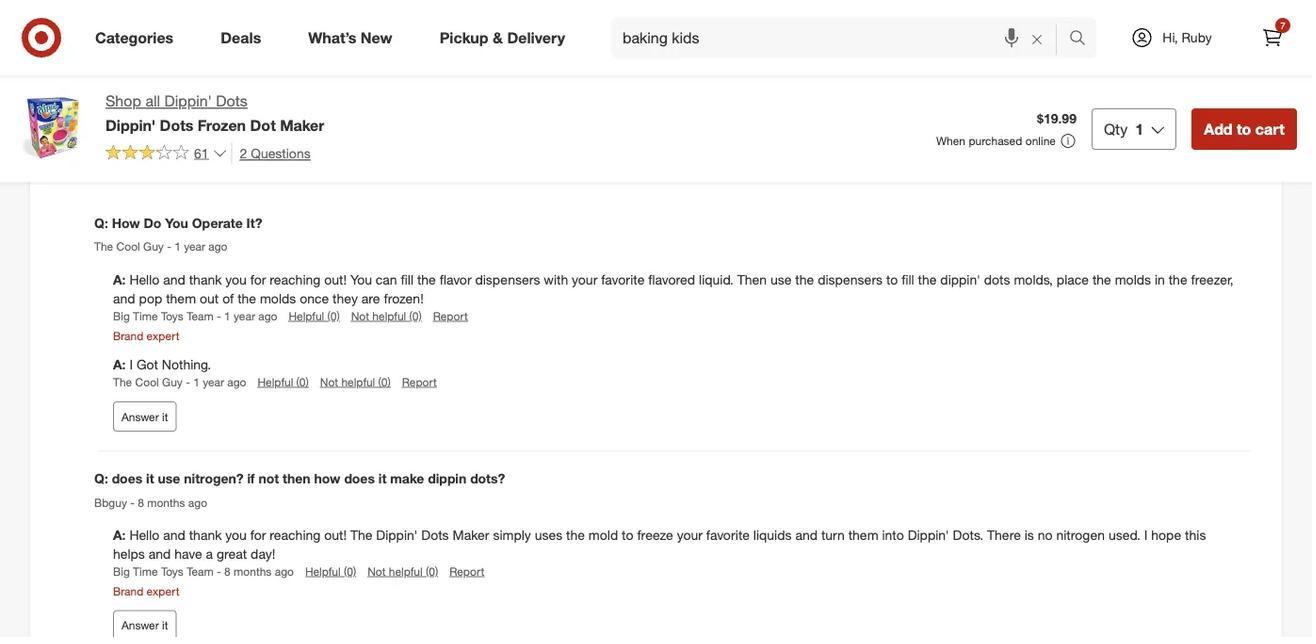 Task type: locate. For each thing, give the bounding box(es) containing it.
liquid.
[[699, 271, 734, 288]]

answer
[[122, 410, 159, 424], [122, 619, 159, 633]]

1 time from the top
[[133, 309, 158, 323]]

1 vertical spatial answer
[[122, 619, 159, 633]]

reaching inside hello and thank you for reaching out! you can fill the flavor dispensers with your favorite flavored liquid. then use the dispensers to fill the dippin' dots molds, place the molds in the freezer, and pop them out of the molds once they are frozen!
[[270, 271, 321, 288]]

i left "got"
[[129, 356, 133, 373]]

big up 'a: i got nothing.'
[[113, 309, 130, 323]]

time
[[133, 309, 158, 323], [133, 564, 158, 579]]

guy down do
[[143, 240, 164, 254]]

you inside q: how do you operate it? the cool guy - 1 year ago
[[165, 215, 188, 232]]

2 big from the top
[[113, 564, 130, 579]]

2 thank from the top
[[189, 527, 222, 543]]

hello
[[129, 271, 160, 288], [129, 527, 160, 543]]

8 right bbguy
[[138, 495, 144, 510]]

2 you from the top
[[226, 527, 247, 543]]

2 expert from the top
[[147, 584, 180, 598]]

maker
[[280, 116, 325, 134], [453, 527, 490, 543]]

1 a: from the top
[[113, 271, 129, 288]]

0 horizontal spatial your
[[572, 271, 598, 288]]

year inside q: how do you operate it? the cool guy - 1 year ago
[[184, 240, 205, 254]]

pickup & delivery link
[[424, 17, 589, 58]]

1 reaching from the top
[[270, 271, 321, 288]]

1 team from the top
[[187, 309, 214, 323]]

not helpful  (0) for the
[[368, 564, 438, 579]]

helpful
[[373, 309, 406, 323], [342, 375, 375, 389], [389, 564, 423, 579]]

out
[[200, 290, 219, 307]]

for inside hello and thank you for reaching out! you can fill the flavor dispensers with your favorite flavored liquid. then use the dispensers to fill the dippin' dots molds, place the molds in the freezer, and pop them out of the molds once they are frozen!
[[250, 271, 266, 288]]

out! inside hello and thank you for reaching out! you can fill the flavor dispensers with your favorite flavored liquid. then use the dispensers to fill the dippin' dots molds, place the molds in the freezer, and pop them out of the molds once they are frozen!
[[324, 271, 347, 288]]

1 vertical spatial answer it
[[122, 619, 168, 633]]

1 answer it from the top
[[122, 410, 168, 424]]

1 vertical spatial molds
[[260, 290, 296, 307]]

molds
[[1116, 271, 1152, 288], [260, 290, 296, 307]]

the right uses
[[566, 527, 585, 543]]

reaching up once
[[270, 271, 321, 288]]

0 vertical spatial hello
[[129, 271, 160, 288]]

molds left in
[[1116, 271, 1152, 288]]

dots down 'dippin'
[[422, 527, 449, 543]]

0 horizontal spatial dispensers
[[475, 271, 540, 288]]

qty 1
[[1104, 120, 1144, 138]]

-
[[167, 240, 171, 254], [217, 309, 221, 323], [186, 375, 190, 389], [130, 495, 135, 510], [217, 564, 221, 579]]

place
[[1057, 271, 1089, 288]]

year down 'operate'
[[184, 240, 205, 254]]

and left have on the left bottom of the page
[[149, 546, 171, 562]]

simply
[[493, 527, 531, 543]]

thank for a
[[189, 527, 222, 543]]

expert down "big time toys team - 8 months ago"
[[147, 584, 180, 598]]

0 vertical spatial not
[[351, 309, 369, 323]]

team down out
[[187, 309, 214, 323]]

deals link
[[205, 17, 285, 58]]

1 vertical spatial answer it button
[[113, 611, 177, 637]]

2 does from the left
[[344, 471, 375, 487]]

shop all dippin' dots dippin' dots frozen dot maker
[[106, 92, 325, 134]]

the
[[94, 240, 113, 254], [113, 375, 132, 389], [351, 527, 373, 543]]

0 vertical spatial use
[[771, 271, 792, 288]]

the down how
[[94, 240, 113, 254]]

thank inside hello and thank you for reaching out! the dippin' dots maker simply uses the mold to freeze your favorite liquids and turn them into dippin' dots. there is no nitrogen used. i hope this helps and have a great day!
[[189, 527, 222, 543]]

0 vertical spatial brand expert
[[113, 329, 180, 343]]

deals
[[221, 28, 261, 47]]

0 vertical spatial the
[[94, 240, 113, 254]]

thank up the a
[[189, 527, 222, 543]]

make
[[390, 471, 424, 487]]

0 horizontal spatial fill
[[401, 271, 414, 288]]

answer it
[[122, 410, 168, 424], [122, 619, 168, 633]]

ago inside q: how do you operate it? the cool guy - 1 year ago
[[209, 240, 228, 254]]

hello inside hello and thank you for reaching out! you can fill the flavor dispensers with your favorite flavored liquid. then use the dispensers to fill the dippin' dots molds, place the molds in the freezer, and pop them out of the molds once they are frozen!
[[129, 271, 160, 288]]

time for pop
[[133, 309, 158, 323]]

helpful down are
[[342, 375, 375, 389]]

2 answer from the top
[[122, 619, 159, 633]]

a: for hello and thank you for reaching out! the dippin' dots maker simply uses the mold to freeze your favorite liquids and turn them into dippin' dots. there is no nitrogen used. i hope this helps and have a great day!
[[113, 527, 129, 543]]

to right the mold
[[622, 527, 634, 543]]

0 vertical spatial dots
[[216, 92, 248, 110]]

a: left "got"
[[113, 356, 126, 373]]

ago
[[209, 240, 228, 254], [258, 309, 278, 323], [227, 375, 246, 389], [188, 495, 207, 510], [275, 564, 294, 579]]

0 vertical spatial q:
[[94, 215, 108, 232]]

1 vertical spatial the
[[113, 375, 132, 389]]

1 vertical spatial hello
[[129, 527, 160, 543]]

in
[[1155, 271, 1166, 288]]

brand up "got"
[[113, 329, 144, 343]]

online
[[1026, 134, 1056, 148]]

thank for out
[[189, 271, 222, 288]]

not helpful  (0) button down are
[[351, 308, 422, 324]]

1 vertical spatial out!
[[324, 527, 347, 543]]

2 q: from the top
[[94, 471, 108, 487]]

you inside hello and thank you for reaching out! you can fill the flavor dispensers with your favorite flavored liquid. then use the dispensers to fill the dippin' dots molds, place the molds in the freezer, and pop them out of the molds once they are frozen!
[[351, 271, 372, 288]]

brand expert up "got"
[[113, 329, 180, 343]]

1 vertical spatial i
[[1145, 527, 1148, 543]]

8 inside q: does it use nitrogen? if not then how does it make dippin dots? bbguy - 8 months ago
[[138, 495, 144, 510]]

the left dippin'
[[918, 271, 937, 288]]

team down the a
[[187, 564, 214, 579]]

report for maker
[[450, 564, 485, 579]]

report button
[[433, 308, 468, 324], [402, 374, 437, 390], [450, 563, 485, 580]]

hello and thank you for reaching out! you can fill the flavor dispensers with your favorite flavored liquid. then use the dispensers to fill the dippin' dots molds, place the molds in the freezer, and pop them out of the molds once they are frozen!
[[113, 271, 1234, 307]]

0 vertical spatial helpful
[[373, 309, 406, 323]]

2 time from the top
[[133, 564, 158, 579]]

brand down helps
[[113, 584, 144, 598]]

frozen!
[[384, 290, 424, 307]]

not helpful  (0) down make on the left
[[368, 564, 438, 579]]

months down nitrogen?
[[147, 495, 185, 510]]

q: left how
[[94, 215, 108, 232]]

cart
[[1256, 120, 1285, 138]]

favorite inside hello and thank you for reaching out! the dippin' dots maker simply uses the mold to freeze your favorite liquids and turn them into dippin' dots. there is no nitrogen used. i hope this helps and have a great day!
[[707, 527, 750, 543]]

2 vertical spatial helpful  (0) button
[[305, 563, 356, 580]]

2 for from the top
[[250, 527, 266, 543]]

0 horizontal spatial use
[[158, 471, 180, 487]]

2 vertical spatial dots
[[422, 527, 449, 543]]

answer it down the cool guy - 1 year ago on the left of the page
[[122, 410, 168, 424]]

7 link
[[1253, 17, 1294, 58]]

dots
[[216, 92, 248, 110], [160, 116, 194, 134], [422, 527, 449, 543]]

new
[[361, 28, 393, 47]]

q: up bbguy
[[94, 471, 108, 487]]

dots up 61 link
[[160, 116, 194, 134]]

not helpful  (0) button down make on the left
[[368, 563, 438, 580]]

favorite left liquids
[[707, 527, 750, 543]]

0 horizontal spatial them
[[166, 290, 196, 307]]

favorite inside hello and thank you for reaching out! you can fill the flavor dispensers with your favorite flavored liquid. then use the dispensers to fill the dippin' dots molds, place the molds in the freezer, and pop them out of the molds once they are frozen!
[[601, 271, 645, 288]]

the inside q: how do you operate it? the cool guy - 1 year ago
[[94, 240, 113, 254]]

2 vertical spatial not helpful  (0) button
[[368, 563, 438, 580]]

8
[[138, 495, 144, 510], [224, 564, 231, 579]]

not helpful  (0) button for the
[[368, 563, 438, 580]]

use
[[771, 271, 792, 288], [158, 471, 180, 487]]

all
[[145, 92, 160, 110]]

1 brand expert from the top
[[113, 329, 180, 343]]

it down the cool guy - 1 year ago on the left of the page
[[162, 410, 168, 424]]

your right the freeze
[[677, 527, 703, 543]]

i left 'hope'
[[1145, 527, 1148, 543]]

2 brand from the top
[[113, 584, 144, 598]]

1 horizontal spatial you
[[351, 271, 372, 288]]

for inside hello and thank you for reaching out! the dippin' dots maker simply uses the mold to freeze your favorite liquids and turn them into dippin' dots. there is no nitrogen used. i hope this helps and have a great day!
[[250, 527, 266, 543]]

guy down 'a: i got nothing.'
[[162, 375, 183, 389]]

2 hello from the top
[[129, 527, 160, 543]]

big for hello and thank you for reaching out! you can fill the flavor dispensers with your favorite flavored liquid. then use the dispensers to fill the dippin' dots molds, place the molds in the freezer, and pop them out of the molds once they are frozen!
[[113, 309, 130, 323]]

if
[[247, 471, 255, 487]]

the down q: does it use nitrogen? if not then how does it make dippin dots? bbguy - 8 months ago
[[351, 527, 373, 543]]

0 horizontal spatial maker
[[280, 116, 325, 134]]

2 brand expert from the top
[[113, 584, 180, 598]]

answer for big time toys team - 8 months ago
[[122, 619, 159, 633]]

report button for the
[[433, 308, 468, 324]]

1 for from the top
[[250, 271, 266, 288]]

expert up 'a: i got nothing.'
[[147, 329, 180, 343]]

months down day!
[[234, 564, 272, 579]]

maker left "simply"
[[453, 527, 490, 543]]

2 vertical spatial helpful
[[305, 564, 341, 579]]

big down helps
[[113, 564, 130, 579]]

for for day!
[[250, 527, 266, 543]]

turn
[[822, 527, 845, 543]]

fill up frozen!
[[401, 271, 414, 288]]

favorite
[[601, 271, 645, 288], [707, 527, 750, 543]]

for for the
[[250, 271, 266, 288]]

does up bbguy
[[112, 471, 143, 487]]

hello inside hello and thank you for reaching out! the dippin' dots maker simply uses the mold to freeze your favorite liquids and turn them into dippin' dots. there is no nitrogen used. i hope this helps and have a great day!
[[129, 527, 160, 543]]

1 vertical spatial year
[[234, 309, 255, 323]]

you inside hello and thank you for reaching out! the dippin' dots maker simply uses the mold to freeze your favorite liquids and turn them into dippin' dots. there is no nitrogen used. i hope this helps and have a great day!
[[226, 527, 247, 543]]

time down helps
[[133, 564, 158, 579]]

cool down "got"
[[135, 375, 159, 389]]

1 brand from the top
[[113, 329, 144, 343]]

0 vertical spatial answer
[[122, 410, 159, 424]]

not helpful  (0) button down they
[[320, 374, 391, 390]]

dippin' right into
[[908, 527, 950, 543]]

toys down pop
[[161, 309, 184, 323]]

0 vertical spatial guy
[[143, 240, 164, 254]]

hello up helps
[[129, 527, 160, 543]]

0 horizontal spatial you
[[165, 215, 188, 232]]

0 vertical spatial you
[[226, 271, 247, 288]]

- inside q: how do you operate it? the cool guy - 1 year ago
[[167, 240, 171, 254]]

0 horizontal spatial months
[[147, 495, 185, 510]]

you right do
[[165, 215, 188, 232]]

0 vertical spatial brand
[[113, 329, 144, 343]]

you up are
[[351, 271, 372, 288]]

your right with
[[572, 271, 598, 288]]

year down of
[[234, 309, 255, 323]]

hello for and
[[129, 527, 160, 543]]

1 horizontal spatial dots
[[216, 92, 248, 110]]

0 vertical spatial you
[[165, 215, 188, 232]]

1 vertical spatial time
[[133, 564, 158, 579]]

1 horizontal spatial i
[[1145, 527, 1148, 543]]

reaching inside hello and thank you for reaching out! the dippin' dots maker simply uses the mold to freeze your favorite liquids and turn them into dippin' dots. there is no nitrogen used. i hope this helps and have a great day!
[[270, 527, 321, 543]]

you up great
[[226, 527, 247, 543]]

1 horizontal spatial months
[[234, 564, 272, 579]]

out! up they
[[324, 271, 347, 288]]

1 vertical spatial q:
[[94, 471, 108, 487]]

thank
[[189, 271, 222, 288], [189, 527, 222, 543]]

0 vertical spatial them
[[166, 290, 196, 307]]

them left into
[[849, 527, 879, 543]]

1 horizontal spatial favorite
[[707, 527, 750, 543]]

there
[[988, 527, 1021, 543]]

answer down the cool guy - 1 year ago on the left of the page
[[122, 410, 159, 424]]

cool
[[116, 240, 140, 254], [135, 375, 159, 389]]

toys down have on the left bottom of the page
[[161, 564, 184, 579]]

into
[[883, 527, 905, 543]]

2 vertical spatial report button
[[450, 563, 485, 580]]

0 vertical spatial for
[[250, 271, 266, 288]]

helpful
[[289, 309, 324, 323], [258, 375, 293, 389], [305, 564, 341, 579]]

your
[[572, 271, 598, 288], [677, 527, 703, 543]]

fill
[[401, 271, 414, 288], [902, 271, 915, 288]]

0 horizontal spatial dots
[[160, 116, 194, 134]]

the inside hello and thank you for reaching out! the dippin' dots maker simply uses the mold to freeze your favorite liquids and turn them into dippin' dots. there is no nitrogen used. i hope this helps and have a great day!
[[351, 527, 373, 543]]

2 a: from the top
[[113, 356, 126, 373]]

1 out! from the top
[[324, 271, 347, 288]]

2 team from the top
[[187, 564, 214, 579]]

0 vertical spatial your
[[572, 271, 598, 288]]

favorite left 'flavored'
[[601, 271, 645, 288]]

answer it button
[[113, 402, 177, 432], [113, 611, 177, 637]]

helpful  (0) button
[[289, 308, 340, 324], [258, 374, 309, 390], [305, 563, 356, 580]]

2 vertical spatial helpful
[[389, 564, 423, 579]]

0 vertical spatial to
[[1237, 120, 1252, 138]]

how
[[314, 471, 341, 487]]

1 hello from the top
[[129, 271, 160, 288]]

1 vertical spatial 8
[[224, 564, 231, 579]]

hi,
[[1163, 29, 1179, 46]]

out! inside hello and thank you for reaching out! the dippin' dots maker simply uses the mold to freeze your favorite liquids and turn them into dippin' dots. there is no nitrogen used. i hope this helps and have a great day!
[[324, 527, 347, 543]]

1 vertical spatial report
[[402, 375, 437, 389]]

0 vertical spatial big
[[113, 309, 130, 323]]

helpful  (0)
[[289, 309, 340, 323], [258, 375, 309, 389], [305, 564, 356, 579]]

0 vertical spatial cool
[[116, 240, 140, 254]]

0 vertical spatial team
[[187, 309, 214, 323]]

1 expert from the top
[[147, 329, 180, 343]]

team for have
[[187, 564, 214, 579]]

to left dippin'
[[887, 271, 898, 288]]

1 vertical spatial you
[[351, 271, 372, 288]]

2 horizontal spatial dots
[[422, 527, 449, 543]]

0 horizontal spatial favorite
[[601, 271, 645, 288]]

a:
[[113, 271, 129, 288], [113, 356, 126, 373], [113, 527, 129, 543]]

it down "big time toys team - 8 months ago"
[[162, 619, 168, 633]]

1 answer from the top
[[122, 410, 159, 424]]

1 big from the top
[[113, 309, 130, 323]]

image of dippin' dots frozen dot maker image
[[15, 90, 90, 166]]

you for of
[[226, 271, 247, 288]]

1 vertical spatial for
[[250, 527, 266, 543]]

0 vertical spatial reaching
[[270, 271, 321, 288]]

helpful  (0) button for you
[[289, 308, 340, 324]]

then
[[738, 271, 767, 288]]

1 vertical spatial them
[[849, 527, 879, 543]]

hello up pop
[[129, 271, 160, 288]]

molds,
[[1014, 271, 1054, 288]]

shop
[[106, 92, 141, 110]]

for down it? at top left
[[250, 271, 266, 288]]

not helpful  (0) down are
[[351, 309, 422, 323]]

1 vertical spatial you
[[226, 527, 247, 543]]

2 toys from the top
[[161, 564, 184, 579]]

thank inside hello and thank you for reaching out! you can fill the flavor dispensers with your favorite flavored liquid. then use the dispensers to fill the dippin' dots molds, place the molds in the freezer, and pop them out of the molds once they are frozen!
[[189, 271, 222, 288]]

1 toys from the top
[[161, 309, 184, 323]]

i
[[129, 356, 133, 373], [1145, 527, 1148, 543]]

1 vertical spatial expert
[[147, 584, 180, 598]]

them up big time toys team - 1 year ago
[[166, 290, 196, 307]]

1 vertical spatial favorite
[[707, 527, 750, 543]]

use inside q: does it use nitrogen? if not then how does it make dippin dots? bbguy - 8 months ago
[[158, 471, 180, 487]]

not helpful  (0) button
[[351, 308, 422, 324], [320, 374, 391, 390], [368, 563, 438, 580]]

months
[[147, 495, 185, 510], [234, 564, 272, 579]]

dippin'
[[941, 271, 981, 288]]

0 horizontal spatial to
[[622, 527, 634, 543]]

dots up frozen
[[216, 92, 248, 110]]

(0)
[[328, 309, 340, 323], [410, 309, 422, 323], [297, 375, 309, 389], [378, 375, 391, 389], [344, 564, 356, 579], [426, 564, 438, 579]]

the down 'a: i got nothing.'
[[113, 375, 132, 389]]

toys
[[161, 309, 184, 323], [161, 564, 184, 579]]

2 answer it button from the top
[[113, 611, 177, 637]]

0 vertical spatial not helpful  (0) button
[[351, 308, 422, 324]]

have
[[175, 546, 202, 562]]

1 vertical spatial to
[[887, 271, 898, 288]]

out! for you
[[324, 271, 347, 288]]

0 vertical spatial not helpful  (0)
[[351, 309, 422, 323]]

3 a: from the top
[[113, 527, 129, 543]]

cool down how
[[116, 240, 140, 254]]

use left nitrogen?
[[158, 471, 180, 487]]

out! down how
[[324, 527, 347, 543]]

0 vertical spatial helpful  (0) button
[[289, 308, 340, 324]]

1 vertical spatial brand expert
[[113, 584, 180, 598]]

you inside hello and thank you for reaching out! you can fill the flavor dispensers with your favorite flavored liquid. then use the dispensers to fill the dippin' dots molds, place the molds in the freezer, and pop them out of the molds once they are frozen!
[[226, 271, 247, 288]]

0 horizontal spatial 8
[[138, 495, 144, 510]]

1 vertical spatial not
[[320, 375, 338, 389]]

2 vertical spatial not
[[368, 564, 386, 579]]

toys for have
[[161, 564, 184, 579]]

answer it button down helps
[[113, 611, 177, 637]]

1 you from the top
[[226, 271, 247, 288]]

1 horizontal spatial fill
[[902, 271, 915, 288]]

0 vertical spatial report button
[[433, 308, 468, 324]]

for up day!
[[250, 527, 266, 543]]

0 horizontal spatial i
[[129, 356, 133, 373]]

8 down great
[[224, 564, 231, 579]]

1 vertical spatial dots
[[160, 116, 194, 134]]

answer it down helps
[[122, 619, 168, 633]]

and left turn
[[796, 527, 818, 543]]

and
[[163, 271, 185, 288], [113, 290, 135, 307], [163, 527, 185, 543], [796, 527, 818, 543], [149, 546, 171, 562]]

2 out! from the top
[[324, 527, 347, 543]]

to right add
[[1237, 120, 1252, 138]]

reaching up day!
[[270, 527, 321, 543]]

maker up questions
[[280, 116, 325, 134]]

molds left once
[[260, 290, 296, 307]]

1 vertical spatial report button
[[402, 374, 437, 390]]

you up of
[[226, 271, 247, 288]]

use right then
[[771, 271, 792, 288]]

2 answer it from the top
[[122, 619, 168, 633]]

a: down how
[[113, 271, 129, 288]]

2 vertical spatial year
[[203, 375, 224, 389]]

1 vertical spatial months
[[234, 564, 272, 579]]

2 horizontal spatial to
[[1237, 120, 1252, 138]]

1 horizontal spatial them
[[849, 527, 879, 543]]

q: inside q: does it use nitrogen? if not then how does it make dippin dots? bbguy - 8 months ago
[[94, 471, 108, 487]]

answer it for a:
[[122, 410, 168, 424]]

year
[[184, 240, 205, 254], [234, 309, 255, 323], [203, 375, 224, 389]]

dippin' down shop
[[106, 116, 156, 134]]

0 vertical spatial thank
[[189, 271, 222, 288]]

What can we help you find? suggestions appear below search field
[[612, 17, 1074, 58]]

0 vertical spatial molds
[[1116, 271, 1152, 288]]

you
[[226, 271, 247, 288], [226, 527, 247, 543]]

answer it button down the cool guy - 1 year ago on the left of the page
[[113, 402, 177, 432]]

1 vertical spatial team
[[187, 564, 214, 579]]

time down pop
[[133, 309, 158, 323]]

brand expert down helps
[[113, 584, 180, 598]]

1 answer it button from the top
[[113, 402, 177, 432]]

helpful for the
[[389, 564, 423, 579]]

1 q: from the top
[[94, 215, 108, 232]]

categories
[[95, 28, 174, 47]]

0 vertical spatial maker
[[280, 116, 325, 134]]

year down nothing.
[[203, 375, 224, 389]]

1 thank from the top
[[189, 271, 222, 288]]

a: up helps
[[113, 527, 129, 543]]

0 vertical spatial year
[[184, 240, 205, 254]]

not helpful  (0) down they
[[320, 375, 391, 389]]

q: inside q: how do you operate it? the cool guy - 1 year ago
[[94, 215, 108, 232]]

0 vertical spatial answer it button
[[113, 402, 177, 432]]

pop
[[139, 290, 162, 307]]

they
[[333, 290, 358, 307]]

a
[[206, 546, 213, 562]]

not helpful  (0) for you
[[351, 309, 422, 323]]

your inside hello and thank you for reaching out! the dippin' dots maker simply uses the mold to freeze your favorite liquids and turn them into dippin' dots. there is no nitrogen used. i hope this helps and have a great day!
[[677, 527, 703, 543]]

not helpful  (0) button for you
[[351, 308, 422, 324]]

0 vertical spatial months
[[147, 495, 185, 510]]

7
[[1281, 19, 1286, 31]]

1 vertical spatial maker
[[453, 527, 490, 543]]

2 vertical spatial not helpful  (0)
[[368, 564, 438, 579]]

2 reaching from the top
[[270, 527, 321, 543]]

0 vertical spatial favorite
[[601, 271, 645, 288]]

then
[[283, 471, 311, 487]]

answer down helps
[[122, 619, 159, 633]]

does right how
[[344, 471, 375, 487]]

1 horizontal spatial maker
[[453, 527, 490, 543]]

them inside hello and thank you for reaching out! the dippin' dots maker simply uses the mold to freeze your favorite liquids and turn them into dippin' dots. there is no nitrogen used. i hope this helps and have a great day!
[[849, 527, 879, 543]]

toys for them
[[161, 309, 184, 323]]



Task type: vqa. For each thing, say whether or not it's contained in the screenshot.
up
no



Task type: describe. For each thing, give the bounding box(es) containing it.
2 questions
[[240, 145, 311, 161]]

and left pop
[[113, 290, 135, 307]]

dippin' right all
[[164, 92, 212, 110]]

used.
[[1109, 527, 1141, 543]]

$19.99
[[1038, 110, 1077, 127]]

the right then
[[796, 271, 815, 288]]

out! for the
[[324, 527, 347, 543]]

purchased
[[969, 134, 1023, 148]]

big time toys team - 8 months ago
[[113, 564, 294, 579]]

61 link
[[106, 142, 228, 165]]

q: for q: how do you operate it?
[[94, 215, 108, 232]]

not
[[259, 471, 279, 487]]

team for them
[[187, 309, 214, 323]]

brand for helps
[[113, 584, 144, 598]]

what's new link
[[292, 17, 416, 58]]

61
[[194, 144, 209, 161]]

is
[[1025, 527, 1035, 543]]

i inside hello and thank you for reaching out! the dippin' dots maker simply uses the mold to freeze your favorite liquids and turn them into dippin' dots. there is no nitrogen used. i hope this helps and have a great day!
[[1145, 527, 1148, 543]]

dots inside hello and thank you for reaching out! the dippin' dots maker simply uses the mold to freeze your favorite liquids and turn them into dippin' dots. there is no nitrogen used. i hope this helps and have a great day!
[[422, 527, 449, 543]]

helpful  (0) button for the
[[305, 563, 356, 580]]

1 inside q: how do you operate it? the cool guy - 1 year ago
[[174, 240, 181, 254]]

reaching for the
[[270, 271, 321, 288]]

the right of
[[238, 290, 256, 307]]

1 vertical spatial not helpful  (0) button
[[320, 374, 391, 390]]

2 fill from the left
[[902, 271, 915, 288]]

reaching for day!
[[270, 527, 321, 543]]

to inside button
[[1237, 120, 1252, 138]]

(2)
[[138, 162, 158, 184]]

hi, ruby
[[1163, 29, 1213, 46]]

guy inside q: how do you operate it? the cool guy - 1 year ago
[[143, 240, 164, 254]]

the left flavor
[[417, 271, 436, 288]]

1 dispensers from the left
[[475, 271, 540, 288]]

day!
[[251, 546, 276, 562]]

dot
[[250, 116, 276, 134]]

0 horizontal spatial molds
[[260, 290, 296, 307]]

add to cart button
[[1192, 108, 1298, 150]]

pickup
[[440, 28, 489, 47]]

expert for pop
[[147, 329, 180, 343]]

great
[[217, 546, 247, 562]]

1 vertical spatial helpful  (0) button
[[258, 374, 309, 390]]

liquids
[[754, 527, 792, 543]]

hope
[[1152, 527, 1182, 543]]

answer it button for a:
[[113, 402, 177, 432]]

expert for and
[[147, 584, 180, 598]]

when
[[937, 134, 966, 148]]

categories link
[[79, 17, 197, 58]]

add to cart
[[1205, 120, 1285, 138]]

time for and
[[133, 564, 158, 579]]

are
[[362, 290, 380, 307]]

months inside q: does it use nitrogen? if not then how does it make dippin dots? bbguy - 8 months ago
[[147, 495, 185, 510]]

2
[[240, 145, 247, 161]]

brand for and
[[113, 329, 144, 343]]

freeze
[[637, 527, 674, 543]]

1 horizontal spatial 8
[[224, 564, 231, 579]]

questions
[[251, 145, 311, 161]]

the right the place
[[1093, 271, 1112, 288]]

the right in
[[1169, 271, 1188, 288]]

ago inside q: does it use nitrogen? if not then how does it make dippin dots? bbguy - 8 months ago
[[188, 495, 207, 510]]

with
[[544, 271, 568, 288]]

2 questions link
[[231, 142, 311, 164]]

&
[[493, 28, 503, 47]]

it left nitrogen?
[[146, 471, 154, 487]]

big for hello and thank you for reaching out! the dippin' dots maker simply uses the mold to freeze your favorite liquids and turn them into dippin' dots. there is no nitrogen used. i hope this helps and have a great day!
[[113, 564, 130, 579]]

1 horizontal spatial molds
[[1116, 271, 1152, 288]]

search button
[[1061, 17, 1106, 62]]

no
[[1038, 527, 1053, 543]]

qty
[[1104, 120, 1128, 138]]

the cool guy - 1 year ago
[[113, 375, 246, 389]]

flavor
[[440, 271, 472, 288]]

q: how do you operate it? the cool guy - 1 year ago
[[94, 215, 262, 254]]

and up big time toys team - 1 year ago
[[163, 271, 185, 288]]

not for the
[[368, 564, 386, 579]]

q&a
[[94, 162, 133, 184]]

mold
[[589, 527, 618, 543]]

you for great
[[226, 527, 247, 543]]

cool inside q: how do you operate it? the cool guy - 1 year ago
[[116, 240, 140, 254]]

add
[[1205, 120, 1233, 138]]

answer it for big time toys team - 8 months ago
[[122, 619, 168, 633]]

q&a (2) button
[[45, 144, 1268, 204]]

brand expert for and
[[113, 584, 180, 598]]

1 vertical spatial helpful
[[258, 375, 293, 389]]

to inside hello and thank you for reaching out! the dippin' dots maker simply uses the mold to freeze your favorite liquids and turn them into dippin' dots. there is no nitrogen used. i hope this helps and have a great day!
[[622, 527, 634, 543]]

the inside hello and thank you for reaching out! the dippin' dots maker simply uses the mold to freeze your favorite liquids and turn them into dippin' dots. there is no nitrogen used. i hope this helps and have a great day!
[[566, 527, 585, 543]]

brand expert for pop
[[113, 329, 180, 343]]

operate
[[192, 215, 243, 232]]

bbguy
[[94, 495, 127, 510]]

dippin
[[428, 471, 467, 487]]

dippin' down make on the left
[[376, 527, 418, 543]]

q&a (2)
[[94, 162, 158, 184]]

maker inside hello and thank you for reaching out! the dippin' dots maker simply uses the mold to freeze your favorite liquids and turn them into dippin' dots. there is no nitrogen used. i hope this helps and have a great day!
[[453, 527, 490, 543]]

and up have on the left bottom of the page
[[163, 527, 185, 543]]

search
[[1061, 30, 1106, 49]]

helpful for you
[[289, 309, 324, 323]]

1 fill from the left
[[401, 271, 414, 288]]

dots?
[[470, 471, 505, 487]]

hello for pop
[[129, 271, 160, 288]]

not for you
[[351, 309, 369, 323]]

1 vertical spatial not helpful  (0)
[[320, 375, 391, 389]]

helps
[[113, 546, 145, 562]]

when purchased online
[[937, 134, 1056, 148]]

this
[[1186, 527, 1207, 543]]

1 vertical spatial helpful
[[342, 375, 375, 389]]

it left make on the left
[[379, 471, 387, 487]]

a: for hello and thank you for reaching out! you can fill the flavor dispensers with your favorite flavored liquid. then use the dispensers to fill the dippin' dots molds, place the molds in the freezer, and pop them out of the molds once they are frozen!
[[113, 271, 129, 288]]

helpful for you
[[373, 309, 406, 323]]

dots.
[[953, 527, 984, 543]]

q: for q: does it use nitrogen? if not then how does it make dippin dots?
[[94, 471, 108, 487]]

it?
[[247, 215, 262, 232]]

report button for maker
[[450, 563, 485, 580]]

answer it button for big time toys team - 8 months ago
[[113, 611, 177, 637]]

2 dispensers from the left
[[818, 271, 883, 288]]

report for the
[[433, 309, 468, 323]]

0 vertical spatial i
[[129, 356, 133, 373]]

got
[[137, 356, 158, 373]]

q: does it use nitrogen? if not then how does it make dippin dots? bbguy - 8 months ago
[[94, 471, 505, 510]]

maker inside shop all dippin' dots dippin' dots frozen dot maker
[[280, 116, 325, 134]]

helpful for the
[[305, 564, 341, 579]]

them inside hello and thank you for reaching out! you can fill the flavor dispensers with your favorite flavored liquid. then use the dispensers to fill the dippin' dots molds, place the molds in the freezer, and pop them out of the molds once they are frozen!
[[166, 290, 196, 307]]

once
[[300, 290, 329, 307]]

hello and thank you for reaching out! the dippin' dots maker simply uses the mold to freeze your favorite liquids and turn them into dippin' dots. there is no nitrogen used. i hope this helps and have a great day!
[[113, 527, 1207, 562]]

- inside q: does it use nitrogen? if not then how does it make dippin dots? bbguy - 8 months ago
[[130, 495, 135, 510]]

frozen
[[198, 116, 246, 134]]

helpful  (0) for the
[[305, 564, 356, 579]]

big time toys team - 1 year ago
[[113, 309, 278, 323]]

your inside hello and thank you for reaching out! you can fill the flavor dispensers with your favorite flavored liquid. then use the dispensers to fill the dippin' dots molds, place the molds in the freezer, and pop them out of the molds once they are frozen!
[[572, 271, 598, 288]]

1 does from the left
[[112, 471, 143, 487]]

delivery
[[507, 28, 565, 47]]

nothing.
[[162, 356, 211, 373]]

1 vertical spatial helpful  (0)
[[258, 375, 309, 389]]

pickup & delivery
[[440, 28, 565, 47]]

1 vertical spatial cool
[[135, 375, 159, 389]]

to inside hello and thank you for reaching out! you can fill the flavor dispensers with your favorite flavored liquid. then use the dispensers to fill the dippin' dots molds, place the molds in the freezer, and pop them out of the molds once they are frozen!
[[887, 271, 898, 288]]

of
[[223, 290, 234, 307]]

freezer,
[[1192, 271, 1234, 288]]

helpful  (0) for you
[[289, 309, 340, 323]]

uses
[[535, 527, 563, 543]]

1 vertical spatial guy
[[162, 375, 183, 389]]

nitrogen?
[[184, 471, 244, 487]]

how
[[112, 215, 140, 232]]

dots
[[985, 271, 1011, 288]]

answer for a:
[[122, 410, 159, 424]]

use inside hello and thank you for reaching out! you can fill the flavor dispensers with your favorite flavored liquid. then use the dispensers to fill the dippin' dots molds, place the molds in the freezer, and pop them out of the molds once they are frozen!
[[771, 271, 792, 288]]

a: i got nothing.
[[113, 356, 211, 373]]

what's new
[[308, 28, 393, 47]]

nitrogen
[[1057, 527, 1106, 543]]

ruby
[[1182, 29, 1213, 46]]



